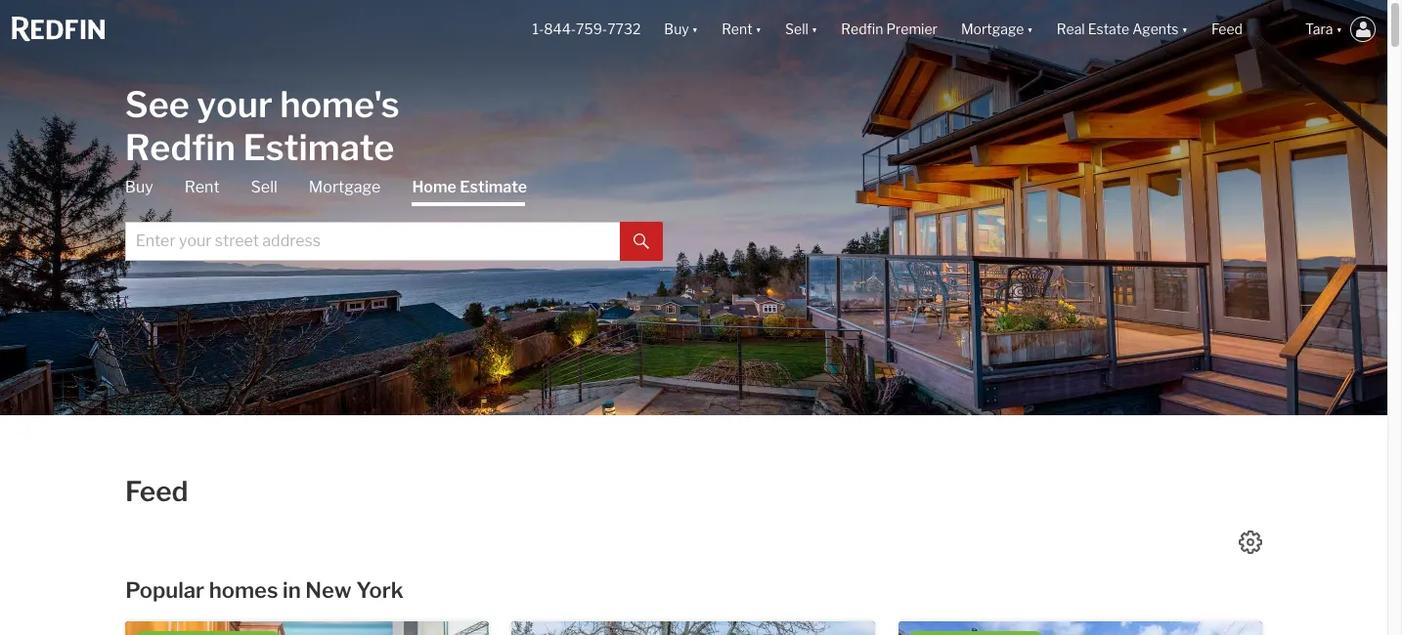 Task type: vqa. For each thing, say whether or not it's contained in the screenshot.
New
yes



Task type: describe. For each thing, give the bounding box(es) containing it.
Enter your street address search field
[[125, 222, 620, 261]]

premier
[[887, 21, 938, 38]]

in
[[283, 578, 301, 604]]

popular
[[125, 578, 205, 604]]

buy ▾ button
[[664, 0, 699, 59]]

buy for buy
[[125, 178, 153, 196]]

photo of 8300 talbot st unit phc, kew gardens, ny 11415 image
[[126, 622, 489, 636]]

rent for rent ▾
[[722, 21, 753, 38]]

see your home's redfin estimate
[[125, 83, 400, 169]]

tara ▾
[[1306, 21, 1343, 38]]

agents
[[1133, 21, 1179, 38]]

buy link
[[125, 177, 153, 198]]

buy ▾
[[664, 21, 699, 38]]

▾ for rent ▾
[[756, 21, 762, 38]]

redfin premier button
[[830, 0, 950, 59]]

844-
[[544, 21, 576, 38]]

rent link
[[185, 177, 220, 198]]

▾ for buy ▾
[[692, 21, 699, 38]]

tara
[[1306, 21, 1334, 38]]

real estate agents ▾ link
[[1057, 0, 1188, 59]]

▾ for tara ▾
[[1337, 21, 1343, 38]]

rent for rent
[[185, 178, 220, 196]]

1-844-759-7732 link
[[533, 21, 641, 38]]

0 horizontal spatial feed
[[125, 475, 188, 509]]

mortgage for mortgage
[[309, 178, 381, 196]]

feed inside button
[[1212, 21, 1243, 38]]

sell link
[[251, 177, 278, 198]]

mortgage ▾
[[961, 21, 1034, 38]]

mortgage link
[[309, 177, 381, 198]]

feed button
[[1200, 0, 1294, 59]]

mortgage ▾ button
[[961, 0, 1034, 59]]

submit search image
[[634, 234, 649, 250]]

buy for buy ▾
[[664, 21, 689, 38]]

▾ for sell ▾
[[812, 21, 818, 38]]

photo of 50-39 202nd st, bayside, ny 11364 image
[[899, 622, 1262, 636]]



Task type: locate. For each thing, give the bounding box(es) containing it.
0 horizontal spatial mortgage
[[309, 178, 381, 196]]

redfin left premier
[[842, 21, 884, 38]]

home
[[412, 178, 457, 196]]

rent inside dropdown button
[[722, 21, 753, 38]]

your
[[197, 83, 273, 126]]

1 horizontal spatial mortgage
[[961, 21, 1024, 38]]

0 vertical spatial sell
[[786, 21, 809, 38]]

0 vertical spatial rent
[[722, 21, 753, 38]]

1 vertical spatial sell
[[251, 178, 278, 196]]

7732
[[608, 21, 641, 38]]

sell down see your home's redfin estimate in the top of the page
[[251, 178, 278, 196]]

mortgage inside tab list
[[309, 178, 381, 196]]

0 horizontal spatial sell
[[251, 178, 278, 196]]

0 vertical spatial redfin
[[842, 21, 884, 38]]

sell inside tab list
[[251, 178, 278, 196]]

1 horizontal spatial estimate
[[460, 178, 527, 196]]

0 horizontal spatial redfin
[[125, 126, 236, 169]]

▾ right the agents
[[1182, 21, 1188, 38]]

feed
[[1212, 21, 1243, 38], [125, 475, 188, 509]]

home estimate link
[[412, 177, 527, 206]]

▾ right rent ▾
[[812, 21, 818, 38]]

sell ▾
[[786, 21, 818, 38]]

mortgage inside dropdown button
[[961, 21, 1024, 38]]

1 vertical spatial feed
[[125, 475, 188, 509]]

estimate inside tab list
[[460, 178, 527, 196]]

1 vertical spatial buy
[[125, 178, 153, 196]]

rent
[[722, 21, 753, 38], [185, 178, 220, 196]]

0 horizontal spatial estimate
[[243, 126, 394, 169]]

1-844-759-7732
[[533, 21, 641, 38]]

estimate up mortgage link
[[243, 126, 394, 169]]

mortgage ▾ button
[[950, 0, 1045, 59]]

new
[[305, 578, 352, 604]]

▾ left 'real'
[[1027, 21, 1034, 38]]

0 horizontal spatial rent
[[185, 178, 220, 196]]

1 vertical spatial estimate
[[460, 178, 527, 196]]

photo of 190-16 33rd ave, flushing, ny 11358 image
[[512, 622, 876, 636]]

see
[[125, 83, 189, 126]]

mortgage for mortgage ▾
[[961, 21, 1024, 38]]

1 horizontal spatial redfin
[[842, 21, 884, 38]]

1-
[[533, 21, 544, 38]]

home estimate
[[412, 178, 527, 196]]

0 vertical spatial mortgage
[[961, 21, 1024, 38]]

▾ left rent ▾
[[692, 21, 699, 38]]

real estate agents ▾ button
[[1045, 0, 1200, 59]]

1 ▾ from the left
[[692, 21, 699, 38]]

4 ▾ from the left
[[1027, 21, 1034, 38]]

buy ▾ button
[[653, 0, 710, 59]]

759-
[[576, 21, 608, 38]]

estate
[[1088, 21, 1130, 38]]

mortgage left 'real'
[[961, 21, 1024, 38]]

real
[[1057, 21, 1085, 38]]

redfin
[[842, 21, 884, 38], [125, 126, 236, 169]]

real estate agents ▾
[[1057, 21, 1188, 38]]

redfin premier
[[842, 21, 938, 38]]

buy left rent link
[[125, 178, 153, 196]]

1 horizontal spatial sell
[[786, 21, 809, 38]]

6 ▾ from the left
[[1337, 21, 1343, 38]]

3 ▾ from the left
[[812, 21, 818, 38]]

rent ▾ button
[[722, 0, 762, 59]]

1 vertical spatial redfin
[[125, 126, 236, 169]]

buy inside tab list
[[125, 178, 153, 196]]

rent inside tab list
[[185, 178, 220, 196]]

0 horizontal spatial buy
[[125, 178, 153, 196]]

redfin inside button
[[842, 21, 884, 38]]

2 ▾ from the left
[[756, 21, 762, 38]]

buy
[[664, 21, 689, 38], [125, 178, 153, 196]]

1 horizontal spatial feed
[[1212, 21, 1243, 38]]

buy inside dropdown button
[[664, 21, 689, 38]]

redfin up rent link
[[125, 126, 236, 169]]

▾ left sell ▾
[[756, 21, 762, 38]]

estimate
[[243, 126, 394, 169], [460, 178, 527, 196]]

1 horizontal spatial buy
[[664, 21, 689, 38]]

estimate right 'home'
[[460, 178, 527, 196]]

sell ▾ button
[[774, 0, 830, 59]]

▾ for mortgage ▾
[[1027, 21, 1034, 38]]

0 vertical spatial buy
[[664, 21, 689, 38]]

rent ▾
[[722, 21, 762, 38]]

mortgage up enter your street address "search field"
[[309, 178, 381, 196]]

mortgage
[[961, 21, 1024, 38], [309, 178, 381, 196]]

buy right 7732
[[664, 21, 689, 38]]

sell for sell
[[251, 178, 278, 196]]

home's
[[280, 83, 400, 126]]

sell for sell ▾
[[786, 21, 809, 38]]

popular homes in new york
[[125, 578, 404, 604]]

0 vertical spatial estimate
[[243, 126, 394, 169]]

rent ▾ button
[[710, 0, 774, 59]]

rent left sell link on the left of the page
[[185, 178, 220, 196]]

tab list containing buy
[[125, 177, 663, 261]]

▾ right tara
[[1337, 21, 1343, 38]]

york
[[356, 578, 404, 604]]

1 vertical spatial mortgage
[[309, 178, 381, 196]]

1 vertical spatial rent
[[185, 178, 220, 196]]

sell
[[786, 21, 809, 38], [251, 178, 278, 196]]

sell right rent ▾
[[786, 21, 809, 38]]

tab list
[[125, 177, 663, 261]]

homes
[[209, 578, 278, 604]]

rent right buy ▾
[[722, 21, 753, 38]]

1 horizontal spatial rent
[[722, 21, 753, 38]]

estimate inside see your home's redfin estimate
[[243, 126, 394, 169]]

sell ▾ button
[[786, 0, 818, 59]]

5 ▾ from the left
[[1182, 21, 1188, 38]]

sell inside sell ▾ dropdown button
[[786, 21, 809, 38]]

redfin inside see your home's redfin estimate
[[125, 126, 236, 169]]

0 vertical spatial feed
[[1212, 21, 1243, 38]]

▾
[[692, 21, 699, 38], [756, 21, 762, 38], [812, 21, 818, 38], [1027, 21, 1034, 38], [1182, 21, 1188, 38], [1337, 21, 1343, 38]]



